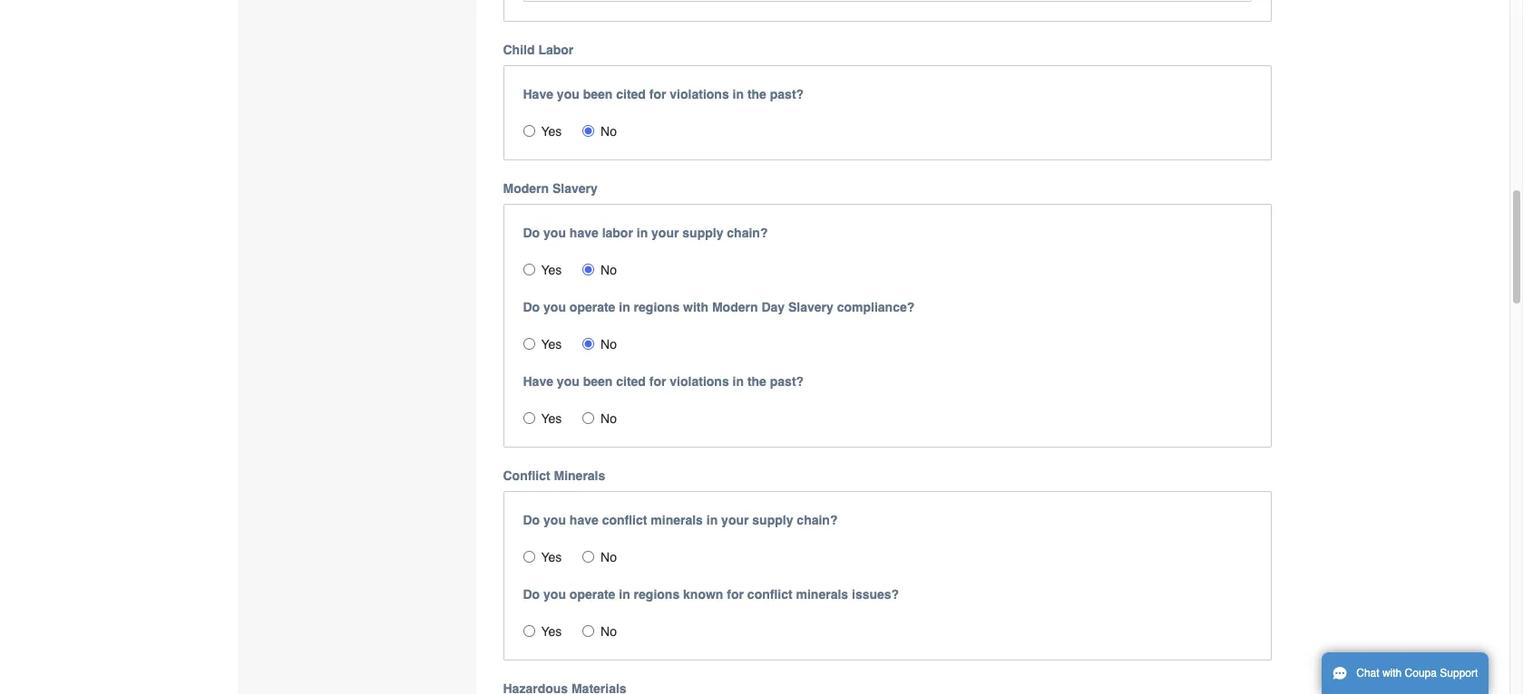 Task type: locate. For each thing, give the bounding box(es) containing it.
1 vertical spatial for
[[649, 374, 666, 389]]

1 vertical spatial with
[[1382, 668, 1402, 680]]

chat with coupa support
[[1356, 668, 1478, 680]]

1 horizontal spatial minerals
[[796, 588, 848, 602]]

1 horizontal spatial chain?
[[797, 513, 838, 528]]

cited
[[616, 87, 646, 101], [616, 374, 646, 389]]

have left labor
[[570, 226, 599, 240]]

modern
[[503, 181, 549, 196], [712, 300, 758, 315]]

0 vertical spatial operate
[[570, 300, 615, 315]]

1 vertical spatial have
[[523, 374, 553, 389]]

1 operate from the top
[[570, 300, 615, 315]]

compliance?
[[837, 300, 915, 315]]

1 regions from the top
[[634, 300, 680, 315]]

2 past? from the top
[[770, 374, 804, 389]]

support
[[1440, 668, 1478, 680]]

conflict
[[503, 469, 550, 483]]

6 yes from the top
[[541, 625, 562, 639]]

do
[[523, 226, 540, 240], [523, 300, 540, 315], [523, 513, 540, 528], [523, 588, 540, 602]]

1 vertical spatial have you been cited for violations in the past?
[[523, 374, 804, 389]]

regions for with
[[634, 300, 680, 315]]

slavery up do you have labor in your supply chain?
[[552, 181, 598, 196]]

been
[[583, 87, 613, 101], [583, 374, 613, 389]]

2 have from the top
[[570, 513, 599, 528]]

day
[[761, 300, 785, 315]]

1 vertical spatial violations
[[670, 374, 729, 389]]

past?
[[770, 87, 804, 101], [770, 374, 804, 389]]

0 horizontal spatial modern
[[503, 181, 549, 196]]

regions left known
[[634, 588, 680, 602]]

2 violations from the top
[[670, 374, 729, 389]]

labor
[[602, 226, 633, 240]]

have for labor
[[570, 226, 599, 240]]

0 vertical spatial with
[[683, 300, 709, 315]]

1 do from the top
[[523, 226, 540, 240]]

0 vertical spatial your
[[651, 226, 679, 240]]

you
[[557, 87, 579, 101], [543, 226, 566, 240], [543, 300, 566, 315], [557, 374, 579, 389], [543, 513, 566, 528], [543, 588, 566, 602]]

0 vertical spatial chain?
[[727, 226, 768, 240]]

1 vertical spatial your
[[721, 513, 749, 528]]

1 horizontal spatial your
[[721, 513, 749, 528]]

1 vertical spatial past?
[[770, 374, 804, 389]]

1 horizontal spatial slavery
[[788, 300, 834, 315]]

4 no from the top
[[601, 412, 617, 426]]

in
[[733, 87, 744, 101], [637, 226, 648, 240], [619, 300, 630, 315], [733, 374, 744, 389], [706, 513, 718, 528], [619, 588, 630, 602]]

1 vertical spatial operate
[[570, 588, 615, 602]]

0 vertical spatial been
[[583, 87, 613, 101]]

None radio
[[523, 125, 535, 137], [582, 125, 594, 137], [582, 264, 594, 276], [523, 338, 535, 350], [582, 338, 594, 350], [523, 413, 535, 424], [582, 413, 594, 424], [523, 626, 535, 638], [523, 125, 535, 137], [582, 125, 594, 137], [582, 264, 594, 276], [523, 338, 535, 350], [582, 338, 594, 350], [523, 413, 535, 424], [582, 413, 594, 424], [523, 626, 535, 638]]

supply
[[682, 226, 723, 240], [752, 513, 793, 528]]

0 vertical spatial violations
[[670, 87, 729, 101]]

2 yes from the top
[[541, 263, 562, 277]]

with right chat
[[1382, 668, 1402, 680]]

0 vertical spatial have
[[523, 87, 553, 101]]

modern slavery
[[503, 181, 598, 196]]

0 vertical spatial regions
[[634, 300, 680, 315]]

None radio
[[523, 264, 535, 276], [523, 551, 535, 563], [582, 551, 594, 563], [582, 626, 594, 638], [523, 264, 535, 276], [523, 551, 535, 563], [582, 551, 594, 563], [582, 626, 594, 638]]

2 regions from the top
[[634, 588, 680, 602]]

0 vertical spatial cited
[[616, 87, 646, 101]]

conflict right known
[[747, 588, 793, 602]]

1 vertical spatial slavery
[[788, 300, 834, 315]]

your
[[651, 226, 679, 240], [721, 513, 749, 528]]

slavery right day
[[788, 300, 834, 315]]

0 horizontal spatial minerals
[[651, 513, 703, 528]]

0 horizontal spatial chain?
[[727, 226, 768, 240]]

do for do you have labor in your supply chain?
[[523, 226, 540, 240]]

2 the from the top
[[747, 374, 766, 389]]

regions down do you have labor in your supply chain?
[[634, 300, 680, 315]]

with left day
[[683, 300, 709, 315]]

the
[[747, 87, 766, 101], [747, 374, 766, 389]]

2 operate from the top
[[570, 588, 615, 602]]

chain?
[[727, 226, 768, 240], [797, 513, 838, 528]]

0 vertical spatial have
[[570, 226, 599, 240]]

0 vertical spatial slavery
[[552, 181, 598, 196]]

1 horizontal spatial modern
[[712, 300, 758, 315]]

with
[[683, 300, 709, 315], [1382, 668, 1402, 680]]

0 vertical spatial the
[[747, 87, 766, 101]]

your right labor
[[651, 226, 679, 240]]

your up do you operate in regions known for conflict minerals issues?
[[721, 513, 749, 528]]

have down minerals
[[570, 513, 599, 528]]

regions for known
[[634, 588, 680, 602]]

4 do from the top
[[523, 588, 540, 602]]

0 vertical spatial supply
[[682, 226, 723, 240]]

have you been cited for violations in the past?
[[523, 87, 804, 101], [523, 374, 804, 389]]

minerals up known
[[651, 513, 703, 528]]

0 horizontal spatial your
[[651, 226, 679, 240]]

1 horizontal spatial supply
[[752, 513, 793, 528]]

2 no from the top
[[601, 263, 617, 277]]

with inside button
[[1382, 668, 1402, 680]]

regions
[[634, 300, 680, 315], [634, 588, 680, 602]]

1 vertical spatial cited
[[616, 374, 646, 389]]

0 vertical spatial have you been cited for violations in the past?
[[523, 87, 804, 101]]

do you have conflict minerals in your supply chain?
[[523, 513, 838, 528]]

1 vertical spatial have
[[570, 513, 599, 528]]

0 horizontal spatial with
[[683, 300, 709, 315]]

yes
[[541, 124, 562, 139], [541, 263, 562, 277], [541, 337, 562, 352], [541, 412, 562, 426], [541, 550, 562, 565], [541, 625, 562, 639]]

1 vertical spatial been
[[583, 374, 613, 389]]

3 do from the top
[[523, 513, 540, 528]]

0 horizontal spatial slavery
[[552, 181, 598, 196]]

do you have labor in your supply chain?
[[523, 226, 768, 240]]

slavery
[[552, 181, 598, 196], [788, 300, 834, 315]]

2 have from the top
[[523, 374, 553, 389]]

conflict
[[602, 513, 647, 528], [747, 588, 793, 602]]

1 past? from the top
[[770, 87, 804, 101]]

child labor
[[503, 42, 574, 57]]

2 do from the top
[[523, 300, 540, 315]]

conflict minerals
[[503, 469, 605, 483]]

5 yes from the top
[[541, 550, 562, 565]]

conflict down minerals
[[602, 513, 647, 528]]

0 vertical spatial conflict
[[602, 513, 647, 528]]

1 no from the top
[[601, 124, 617, 139]]

violations
[[670, 87, 729, 101], [670, 374, 729, 389]]

have
[[570, 226, 599, 240], [570, 513, 599, 528]]

operate
[[570, 300, 615, 315], [570, 588, 615, 602]]

minerals
[[651, 513, 703, 528], [796, 588, 848, 602]]

1 horizontal spatial with
[[1382, 668, 1402, 680]]

coupa
[[1405, 668, 1437, 680]]

1 vertical spatial regions
[[634, 588, 680, 602]]

minerals left issues?
[[796, 588, 848, 602]]

1 have from the top
[[570, 226, 599, 240]]

1 been from the top
[[583, 87, 613, 101]]

1 vertical spatial chain?
[[797, 513, 838, 528]]

have
[[523, 87, 553, 101], [523, 374, 553, 389]]

for
[[649, 87, 666, 101], [649, 374, 666, 389], [727, 588, 744, 602]]

1 horizontal spatial conflict
[[747, 588, 793, 602]]

2 vertical spatial for
[[727, 588, 744, 602]]

labor
[[538, 42, 574, 57]]

no
[[601, 124, 617, 139], [601, 263, 617, 277], [601, 337, 617, 352], [601, 412, 617, 426], [601, 550, 617, 565], [601, 625, 617, 639]]

0 vertical spatial past?
[[770, 87, 804, 101]]

1 vertical spatial supply
[[752, 513, 793, 528]]

do for do you operate in regions with modern day slavery compliance?
[[523, 300, 540, 315]]

1 vertical spatial the
[[747, 374, 766, 389]]



Task type: describe. For each thing, give the bounding box(es) containing it.
2 have you been cited for violations in the past? from the top
[[523, 374, 804, 389]]

6 no from the top
[[601, 625, 617, 639]]

do for do you operate in regions known for conflict minerals issues?
[[523, 588, 540, 602]]

chat with coupa support button
[[1322, 653, 1489, 695]]

do you operate in regions known for conflict minerals issues?
[[523, 588, 899, 602]]

3 no from the top
[[601, 337, 617, 352]]

child
[[503, 42, 535, 57]]

0 vertical spatial minerals
[[651, 513, 703, 528]]

3 yes from the top
[[541, 337, 562, 352]]

1 violations from the top
[[670, 87, 729, 101]]

1 have you been cited for violations in the past? from the top
[[523, 87, 804, 101]]

do for do you have conflict minerals in your supply chain?
[[523, 513, 540, 528]]

1 vertical spatial conflict
[[747, 588, 793, 602]]

do you operate in regions with modern day slavery compliance?
[[523, 300, 915, 315]]

1 yes from the top
[[541, 124, 562, 139]]

5 no from the top
[[601, 550, 617, 565]]

4 yes from the top
[[541, 412, 562, 426]]

issues?
[[852, 588, 899, 602]]

have for conflict
[[570, 513, 599, 528]]

1 cited from the top
[[616, 87, 646, 101]]

0 horizontal spatial conflict
[[602, 513, 647, 528]]

chat
[[1356, 668, 1379, 680]]

0 horizontal spatial supply
[[682, 226, 723, 240]]

0 vertical spatial for
[[649, 87, 666, 101]]

2 cited from the top
[[616, 374, 646, 389]]

known
[[683, 588, 723, 602]]

2 been from the top
[[583, 374, 613, 389]]

1 vertical spatial modern
[[712, 300, 758, 315]]

1 have from the top
[[523, 87, 553, 101]]

operate for labor
[[570, 300, 615, 315]]

operate for conflict
[[570, 588, 615, 602]]

1 vertical spatial minerals
[[796, 588, 848, 602]]

0 vertical spatial modern
[[503, 181, 549, 196]]

1 the from the top
[[747, 87, 766, 101]]

minerals
[[554, 469, 605, 483]]



Task type: vqa. For each thing, say whether or not it's contained in the screenshot.
"Coupa"
yes



